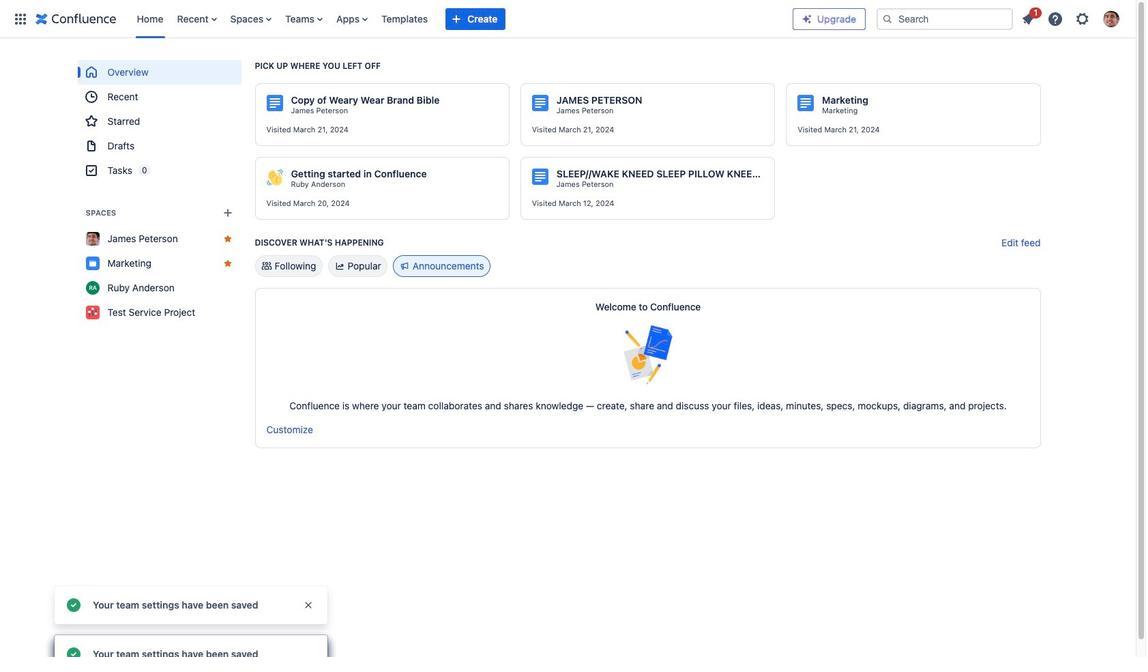 Task type: describe. For each thing, give the bounding box(es) containing it.
:wave: image
[[267, 169, 283, 186]]

premium image
[[802, 13, 813, 24]]

success image
[[66, 646, 82, 657]]

dismiss image
[[303, 600, 314, 611]]

2 success image from the top
[[66, 646, 82, 657]]

list for appswitcher icon
[[130, 0, 793, 38]]

unstar this space image
[[222, 258, 233, 269]]

notification icon image
[[1020, 11, 1037, 27]]



Task type: locate. For each thing, give the bounding box(es) containing it.
help icon image
[[1048, 11, 1064, 27]]

Search field
[[877, 8, 1014, 30]]

create a space image
[[219, 205, 236, 221]]

list for premium image
[[1016, 5, 1128, 31]]

1 success image from the top
[[66, 597, 82, 614]]

list item
[[1016, 5, 1042, 30]]

1 horizontal spatial list
[[1016, 5, 1128, 31]]

list
[[130, 0, 793, 38], [1016, 5, 1128, 31]]

search image
[[882, 13, 893, 24]]

success image
[[66, 597, 82, 614], [66, 646, 82, 657]]

your profile and preferences image
[[1104, 11, 1120, 27]]

0 horizontal spatial list
[[130, 0, 793, 38]]

:wave: image
[[267, 169, 283, 186]]

None search field
[[877, 8, 1014, 30]]

group
[[77, 60, 241, 183]]

appswitcher icon image
[[12, 11, 29, 27]]

settings icon image
[[1075, 11, 1091, 27]]

confluence image
[[35, 11, 116, 27], [35, 11, 116, 27]]

1 vertical spatial success image
[[66, 646, 82, 657]]

banner
[[0, 0, 1136, 38]]

unstar this space image
[[222, 233, 233, 244]]

global element
[[8, 0, 793, 38]]

0 vertical spatial success image
[[66, 597, 82, 614]]



Task type: vqa. For each thing, say whether or not it's contained in the screenshot.
list
yes



